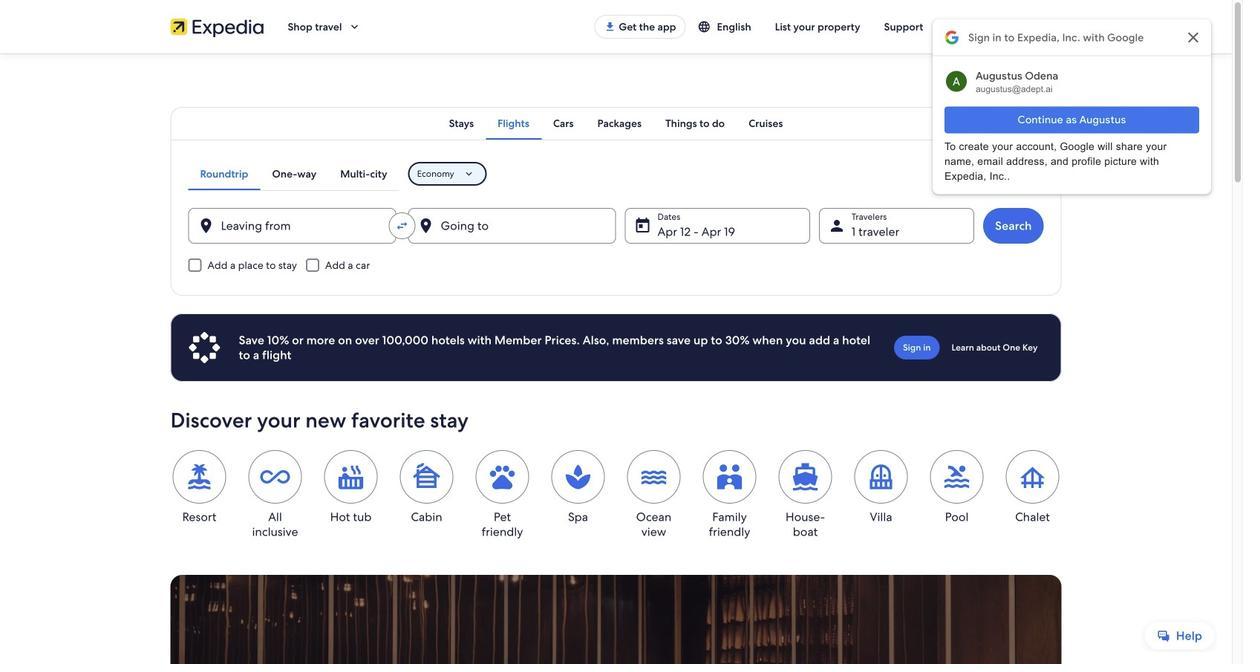 Task type: describe. For each thing, give the bounding box(es) containing it.
trailing image
[[348, 20, 362, 33]]

small image
[[698, 20, 718, 33]]

download the app button image
[[604, 21, 616, 33]]

swap origin and destination values image
[[396, 219, 409, 233]]



Task type: locate. For each thing, give the bounding box(es) containing it.
communication center icon image
[[991, 18, 1009, 36]]

1 vertical spatial tab list
[[188, 158, 400, 190]]

expedia logo image
[[171, 16, 264, 37]]

0 vertical spatial tab list
[[171, 107, 1062, 140]]

tab list
[[171, 107, 1062, 140], [188, 158, 400, 190]]

main content
[[0, 54, 1233, 664]]



Task type: vqa. For each thing, say whether or not it's contained in the screenshot.
directional icon
no



